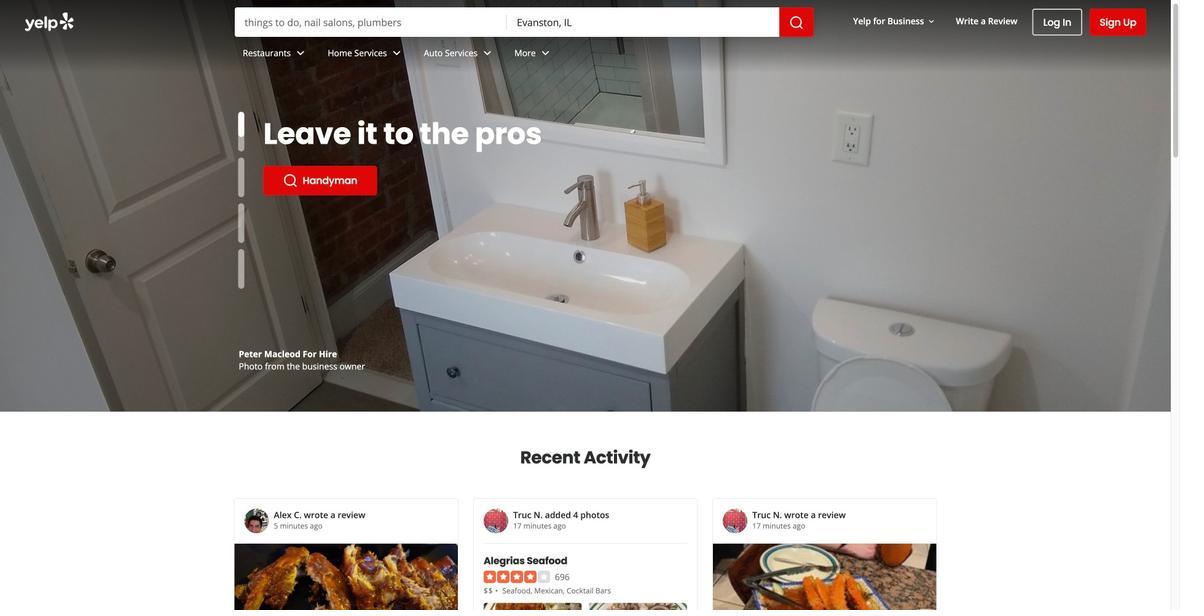 Task type: vqa. For each thing, say whether or not it's contained in the screenshot.
First Name TEXT FIELD
no



Task type: describe. For each thing, give the bounding box(es) containing it.
16 chevron down v2 image
[[927, 16, 937, 26]]

categories element
[[503, 585, 611, 596]]

24 chevron down v2 image
[[390, 46, 404, 61]]

24 search v2 image
[[283, 173, 298, 188]]

things to do, nail salons, plumbers search field
[[235, 7, 507, 37]]

2 24 chevron down v2 image from the left
[[480, 46, 495, 61]]

search image
[[790, 15, 804, 30]]



Task type: locate. For each thing, give the bounding box(es) containing it.
2 horizontal spatial 24 chevron down v2 image
[[538, 46, 553, 61]]

3 24 chevron down v2 image from the left
[[538, 46, 553, 61]]

2 photo of truc n. image from the left
[[723, 509, 748, 534]]

select slide image
[[238, 98, 244, 138]]

none field things to do, nail salons, plumbers
[[235, 7, 507, 37]]

3.8 star rating image
[[484, 571, 550, 584]]

0 horizontal spatial photo of truc n. image
[[484, 509, 508, 534]]

None search field
[[235, 7, 814, 37]]

business categories element
[[233, 37, 1147, 73]]

none field address, neighborhood, city, state or zip
[[507, 7, 780, 37]]

1 horizontal spatial photo of truc n. image
[[723, 509, 748, 534]]

explore recent activity section section
[[234, 413, 937, 611]]

None search field
[[0, 0, 1171, 73]]

None field
[[235, 7, 507, 37], [507, 7, 780, 37]]

1 none field from the left
[[235, 7, 507, 37]]

2 none field from the left
[[507, 7, 780, 37]]

photo of alex c. image
[[244, 509, 269, 534]]

1 photo of truc n. image from the left
[[484, 509, 508, 534]]

24 chevron down v2 image
[[293, 46, 308, 61], [480, 46, 495, 61], [538, 46, 553, 61]]

address, neighborhood, city, state or zip search field
[[507, 7, 780, 37]]

1 24 chevron down v2 image from the left
[[293, 46, 308, 61]]

0 horizontal spatial 24 chevron down v2 image
[[293, 46, 308, 61]]

1 horizontal spatial 24 chevron down v2 image
[[480, 46, 495, 61]]

photo of truc n. image
[[484, 509, 508, 534], [723, 509, 748, 534]]



